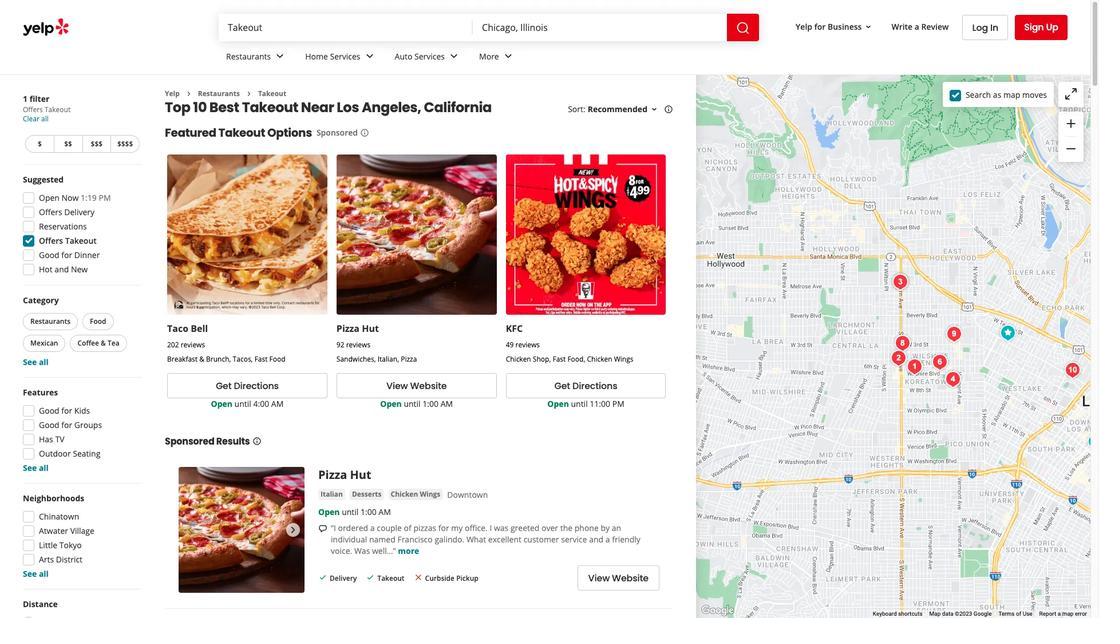 Task type: locate. For each thing, give the bounding box(es) containing it.
1 vertical spatial 1:00
[[361, 507, 377, 518]]

for down the offers takeout
[[61, 250, 72, 261]]

a up the named
[[370, 523, 375, 534]]

sponsored
[[317, 127, 358, 138], [165, 435, 215, 449]]

1 horizontal spatial services
[[415, 51, 445, 62]]

in
[[991, 21, 999, 34]]

0 horizontal spatial yelp
[[165, 89, 180, 99]]

map left error
[[1063, 611, 1074, 617]]

0 vertical spatial 16 chevron down v2 image
[[864, 22, 874, 31]]

see for chinatown
[[23, 569, 37, 580]]

get directions up the open until 4:00 am
[[216, 380, 279, 393]]

keyboard
[[873, 611, 897, 617]]

services inside 'auto services' link
[[415, 51, 445, 62]]

offers down filter
[[23, 105, 43, 115]]

takeout up options
[[242, 98, 298, 117]]

0 horizontal spatial of
[[404, 523, 412, 534]]

seating
[[73, 448, 100, 459]]

1 get from the left
[[216, 380, 232, 393]]

write
[[892, 21, 913, 32]]

yelp
[[796, 21, 813, 32], [165, 89, 180, 99]]

0 vertical spatial offers
[[23, 105, 43, 115]]

2 see all button from the top
[[23, 463, 49, 474]]

customer
[[524, 534, 559, 545]]

0 horizontal spatial sponsored
[[165, 435, 215, 449]]

restaurants button
[[23, 313, 78, 330]]

1 vertical spatial see all button
[[23, 463, 49, 474]]

get directions up open until 11:00 pm
[[555, 380, 618, 393]]

1 horizontal spatial am
[[379, 507, 391, 518]]

24 chevron down v2 image
[[273, 49, 287, 63], [447, 49, 461, 63]]

16 checkmark v2 image for delivery
[[318, 573, 328, 583]]

& left "tea"
[[101, 338, 106, 348]]

yelp left 16 chevron right v2 image
[[165, 89, 180, 99]]

0 vertical spatial and
[[55, 264, 69, 275]]

kids
[[74, 405, 90, 416]]

of left "use"
[[1017, 611, 1022, 617]]

16 chevron down v2 image right the business
[[864, 22, 874, 31]]

none field find
[[228, 21, 464, 34]]

0 horizontal spatial pm
[[99, 192, 111, 203]]

2 24 chevron down v2 image from the left
[[502, 49, 515, 63]]

see down mexican button
[[23, 357, 37, 368]]

16 chevron down v2 image left 16 info v2 icon
[[650, 105, 659, 114]]

reservations
[[39, 221, 87, 232]]

view website link down friendly
[[578, 566, 660, 591]]

0 horizontal spatial view
[[387, 380, 408, 393]]

1 vertical spatial yelp
[[165, 89, 180, 99]]

view website down friendly
[[588, 572, 649, 585]]

directions
[[234, 380, 279, 393], [573, 380, 618, 393]]

takeout
[[258, 89, 286, 99], [242, 98, 298, 117], [45, 105, 71, 115], [219, 125, 265, 141], [65, 235, 97, 246], [378, 574, 405, 583]]

24 chevron down v2 image inside home services "link"
[[363, 49, 377, 63]]

sponsored for sponsored results
[[165, 435, 215, 449]]

offers down reservations
[[39, 235, 63, 246]]

delivery down open now 1:19 pm
[[64, 207, 95, 218]]

1 horizontal spatial view website link
[[578, 566, 660, 591]]

open now 1:19 pm
[[39, 192, 111, 203]]

2 see from the top
[[23, 463, 37, 474]]

sponsored left results
[[165, 435, 215, 449]]

pizza hut link up the 92
[[337, 323, 379, 335]]

services right auto
[[415, 51, 445, 62]]

all down arts
[[39, 569, 49, 580]]

all down mexican button
[[39, 357, 49, 368]]

1 vertical spatial wings
[[420, 490, 441, 500]]

fast right tacos,
[[255, 355, 268, 364]]

1 horizontal spatial fast
[[553, 355, 566, 364]]

zoom in image
[[1065, 117, 1078, 130]]

view website
[[387, 380, 447, 393], [588, 572, 649, 585]]

takeout down filter
[[45, 105, 71, 115]]

2 vertical spatial see all
[[23, 569, 49, 580]]

24 chevron down v2 image inside more link
[[502, 49, 515, 63]]

2 vertical spatial pizza
[[318, 467, 347, 483]]

directions for taco bell
[[234, 380, 279, 393]]

reviews inside taco bell 202 reviews breakfast & brunch, tacos, fast food
[[181, 340, 205, 350]]

view down by on the bottom right
[[588, 572, 610, 585]]

get directions for 49
[[555, 380, 618, 393]]

am for website
[[441, 399, 453, 410]]

2 vertical spatial restaurants
[[30, 317, 70, 326]]

0 horizontal spatial map
[[1004, 89, 1021, 100]]

offers
[[23, 105, 43, 115], [39, 207, 62, 218], [39, 235, 63, 246]]

1 vertical spatial pizza hut link
[[318, 467, 371, 483]]

delivery down voice.
[[330, 574, 357, 583]]

1 horizontal spatial website
[[612, 572, 649, 585]]

0 horizontal spatial &
[[101, 338, 106, 348]]

see all button down mexican button
[[23, 357, 49, 368]]

search image
[[737, 21, 750, 35]]

open up results
[[211, 399, 233, 410]]

& left brunch, on the left of page
[[199, 355, 204, 364]]

services inside home services "link"
[[330, 51, 361, 62]]

chicken down 49
[[506, 355, 531, 364]]

16 chevron down v2 image for recommended
[[650, 105, 659, 114]]

1 vertical spatial see
[[23, 463, 37, 474]]

business categories element
[[217, 41, 1068, 74]]

report a map error link
[[1040, 611, 1088, 617]]

view down italian,
[[387, 380, 408, 393]]

good for good for groups
[[39, 420, 59, 431]]

tacos,
[[233, 355, 253, 364]]

delivery inside group
[[64, 207, 95, 218]]

chicken right food,
[[587, 355, 613, 364]]

$$
[[64, 139, 72, 149]]

restaurants link up 16 chevron right v2 icon
[[217, 41, 296, 74]]

2 vertical spatial offers
[[39, 235, 63, 246]]

pizza hut link up italian
[[318, 467, 371, 483]]

16 checkmark v2 image down was
[[366, 573, 375, 583]]

chd mandu la image
[[929, 351, 952, 374]]

kfc
[[506, 323, 523, 335]]

fast
[[255, 355, 268, 364], [553, 355, 566, 364]]

reviews inside the kfc 49 reviews chicken shop, fast food, chicken wings
[[516, 340, 540, 350]]

open for taco bell
[[211, 399, 233, 410]]

chicken up couple
[[391, 490, 418, 500]]

pizza right italian,
[[401, 355, 417, 364]]

curbside pickup
[[425, 574, 479, 583]]

home
[[305, 51, 328, 62]]

1 services from the left
[[330, 51, 361, 62]]

taco bell 202 reviews breakfast & brunch, tacos, fast food
[[167, 323, 286, 364]]

for inside button
[[815, 21, 826, 32]]

0 vertical spatial map
[[1004, 89, 1021, 100]]

see all down mexican button
[[23, 357, 49, 368]]

all for neighborhoods
[[39, 569, 49, 580]]

2 get directions link from the left
[[506, 374, 666, 399]]

0 horizontal spatial view website
[[387, 380, 447, 393]]

1 vertical spatial food
[[270, 355, 286, 364]]

2 24 chevron down v2 image from the left
[[447, 49, 461, 63]]

16 chevron right v2 image
[[184, 89, 193, 98]]

open until 1:00 am up ordered
[[318, 507, 391, 518]]

0 vertical spatial sponsored
[[317, 127, 358, 138]]

group containing features
[[19, 387, 142, 474]]

wings up 'pizzas'
[[420, 490, 441, 500]]

0 horizontal spatial directions
[[234, 380, 279, 393]]

1 vertical spatial &
[[199, 355, 204, 364]]

coffee & tea button
[[70, 335, 127, 352]]

fast inside taco bell 202 reviews breakfast & brunch, tacos, fast food
[[255, 355, 268, 364]]

pizza up italian
[[318, 467, 347, 483]]

2 fast from the left
[[553, 355, 566, 364]]

write a review link
[[887, 16, 954, 37]]

2 vertical spatial see all button
[[23, 569, 49, 580]]

24 chevron down v2 image for more
[[502, 49, 515, 63]]

wings inside chicken wings 'button'
[[420, 490, 441, 500]]

village
[[70, 526, 94, 537]]

2 services from the left
[[415, 51, 445, 62]]

of up francisco
[[404, 523, 412, 534]]

hot and new
[[39, 264, 88, 275]]

good up has tv
[[39, 420, 59, 431]]

1 horizontal spatial yelp
[[796, 21, 813, 32]]

for down good for kids
[[61, 420, 72, 431]]

directions for kfc
[[573, 380, 618, 393]]

1 horizontal spatial reviews
[[346, 340, 371, 350]]

1 vertical spatial see all
[[23, 463, 49, 474]]

3 reviews from the left
[[516, 340, 540, 350]]

coffee
[[78, 338, 99, 348]]

kfc link
[[506, 323, 523, 335]]

1 horizontal spatial map
[[1063, 611, 1074, 617]]

map data ©2023 google
[[930, 611, 992, 617]]

map for moves
[[1004, 89, 1021, 100]]

see all button down arts
[[23, 569, 49, 580]]

1 vertical spatial hut
[[350, 467, 371, 483]]

0 vertical spatial of
[[404, 523, 412, 534]]

was
[[494, 523, 509, 534]]

1 vertical spatial view website link
[[578, 566, 660, 591]]

sponsored down top 10 best takeout near los angeles, california
[[317, 127, 358, 138]]

get down brunch, on the left of page
[[216, 380, 232, 393]]

angeles,
[[362, 98, 421, 117]]

1 horizontal spatial directions
[[573, 380, 618, 393]]

francisco
[[398, 534, 433, 545]]

view
[[387, 380, 408, 393], [588, 572, 610, 585]]

offers delivery
[[39, 207, 95, 218]]

see all down outdoor
[[23, 463, 49, 474]]

1 vertical spatial map
[[1063, 611, 1074, 617]]

1 get directions from the left
[[216, 380, 279, 393]]

phone
[[575, 523, 599, 534]]

2 vertical spatial see
[[23, 569, 37, 580]]

sign up link
[[1016, 15, 1068, 40]]

1 vertical spatial view
[[588, 572, 610, 585]]

0 horizontal spatial delivery
[[64, 207, 95, 218]]

distance option group
[[19, 599, 142, 619]]

top 10 best takeout near los angeles, california
[[165, 98, 492, 117]]

desserts link
[[350, 489, 384, 501]]

see all down arts
[[23, 569, 49, 580]]

1 none field from the left
[[228, 21, 464, 34]]

open down "suggested"
[[39, 192, 60, 203]]

24 chevron down v2 image inside 'auto services' link
[[447, 49, 461, 63]]

outdoor seating
[[39, 448, 100, 459]]

couple
[[377, 523, 402, 534]]

24 chevron down v2 image left auto
[[363, 49, 377, 63]]

0 vertical spatial see all button
[[23, 357, 49, 368]]

1 vertical spatial 16 info v2 image
[[252, 437, 261, 446]]

see up neighborhoods
[[23, 463, 37, 474]]

yelp inside button
[[796, 21, 813, 32]]

1 horizontal spatial get directions link
[[506, 374, 666, 399]]

1 horizontal spatial wings
[[614, 355, 634, 364]]

none field up home services "link"
[[228, 21, 464, 34]]

16 chevron right v2 image
[[245, 89, 254, 98]]

0 horizontal spatial chicken
[[391, 490, 418, 500]]

0 horizontal spatial 24 chevron down v2 image
[[363, 49, 377, 63]]

for for groups
[[61, 420, 72, 431]]

map region
[[636, 0, 1100, 619]]

get directions link
[[167, 374, 327, 399], [506, 374, 666, 399]]

am for directions
[[271, 399, 284, 410]]

recommended button
[[588, 104, 659, 115]]

24 chevron down v2 image left home on the top of the page
[[273, 49, 287, 63]]

a right write
[[915, 21, 920, 32]]

see all
[[23, 357, 49, 368], [23, 463, 49, 474], [23, 569, 49, 580]]

0 horizontal spatial get directions link
[[167, 374, 327, 399]]

1 horizontal spatial pm
[[613, 399, 625, 410]]

none field up business categories element
[[482, 21, 718, 34]]

good up hot
[[39, 250, 59, 261]]

services for auto services
[[415, 51, 445, 62]]

good down features
[[39, 405, 59, 416]]

0 horizontal spatial get directions
[[216, 380, 279, 393]]

directions up 4:00
[[234, 380, 279, 393]]

0 vertical spatial wings
[[614, 355, 634, 364]]

1 horizontal spatial none field
[[482, 21, 718, 34]]

0 horizontal spatial 24 chevron down v2 image
[[273, 49, 287, 63]]

offers up reservations
[[39, 207, 62, 218]]

auto services link
[[386, 41, 470, 74]]

wings
[[614, 355, 634, 364], [420, 490, 441, 500]]

2 16 checkmark v2 image from the left
[[366, 573, 375, 583]]

0 horizontal spatial 16 checkmark v2 image
[[318, 573, 328, 583]]

district
[[56, 554, 83, 565]]

a down by on the bottom right
[[606, 534, 610, 545]]

16 checkmark v2 image
[[318, 573, 328, 583], [366, 573, 375, 583]]

0 vertical spatial &
[[101, 338, 106, 348]]

shortcuts
[[899, 611, 923, 617]]

as
[[994, 89, 1002, 100]]

good for groups
[[39, 420, 102, 431]]

3 see all from the top
[[23, 569, 49, 580]]

see all button
[[23, 357, 49, 368], [23, 463, 49, 474], [23, 569, 49, 580]]

1 vertical spatial 16 chevron down v2 image
[[650, 105, 659, 114]]

1 horizontal spatial 16 checkmark v2 image
[[366, 573, 375, 583]]

2 get directions from the left
[[555, 380, 618, 393]]

get directions link down food,
[[506, 374, 666, 399]]

get directions link for 49
[[506, 374, 666, 399]]

takeout down best
[[219, 125, 265, 141]]

mexican button
[[23, 335, 66, 352]]

2 see all from the top
[[23, 463, 49, 474]]

3 good from the top
[[39, 420, 59, 431]]

hut up desserts
[[350, 467, 371, 483]]

24 chevron down v2 image inside restaurants 'link'
[[273, 49, 287, 63]]

galindo.
[[435, 534, 465, 545]]

group
[[1059, 112, 1084, 162], [19, 174, 142, 279], [21, 295, 142, 368], [19, 387, 142, 474], [19, 493, 142, 580]]

16 chevron down v2 image inside the "yelp for business" button
[[864, 22, 874, 31]]

2 good from the top
[[39, 405, 59, 416]]

16 info v2 image right results
[[252, 437, 261, 446]]

see all button down outdoor
[[23, 463, 49, 474]]

food button
[[82, 313, 114, 330]]

1 vertical spatial and
[[589, 534, 604, 545]]

the kimbap image
[[891, 332, 914, 355]]

16 chevron down v2 image inside recommended popup button
[[650, 105, 659, 114]]

None field
[[228, 21, 464, 34], [482, 21, 718, 34]]

reviews right 49
[[516, 340, 540, 350]]

0 vertical spatial view
[[387, 380, 408, 393]]

arts district
[[39, 554, 83, 565]]

16 info v2 image
[[360, 128, 369, 138], [252, 437, 261, 446]]

0 vertical spatial pizza
[[337, 323, 360, 335]]

home services
[[305, 51, 361, 62]]

features
[[23, 387, 58, 398]]

of inside "i ordered a couple of pizzas for my office. i was greeted over the phone by an individual named francisco galindo. what excellent customer service and a friendly voice. was well…"
[[404, 523, 412, 534]]

0 horizontal spatial get
[[216, 380, 232, 393]]

expand map image
[[1065, 87, 1078, 101]]

restaurants left 16 chevron right v2 icon
[[198, 89, 240, 99]]

0 vertical spatial 16 info v2 image
[[360, 128, 369, 138]]

takeout link
[[258, 89, 286, 99]]

pizza up the 92
[[337, 323, 360, 335]]

map for error
[[1063, 611, 1074, 617]]

0 vertical spatial pm
[[99, 192, 111, 203]]

more link
[[470, 41, 524, 74]]

1 24 chevron down v2 image from the left
[[273, 49, 287, 63]]

1 get directions link from the left
[[167, 374, 327, 399]]

and down by on the bottom right
[[589, 534, 604, 545]]

1 vertical spatial pm
[[613, 399, 625, 410]]

1 fast from the left
[[255, 355, 268, 364]]

1 16 checkmark v2 image from the left
[[318, 573, 328, 583]]

reviews up 'sandwiches,' at the bottom left
[[346, 340, 371, 350]]

takeout inside 1 filter offers takeout clear all
[[45, 105, 71, 115]]

food inside button
[[90, 317, 106, 326]]

suggested
[[23, 174, 64, 185]]

ordered
[[338, 523, 368, 534]]

get directions link down tacos,
[[167, 374, 327, 399]]

0 horizontal spatial reviews
[[181, 340, 205, 350]]

view website for bottommost the view website link
[[588, 572, 649, 585]]

3 see all button from the top
[[23, 569, 49, 580]]

see up distance
[[23, 569, 37, 580]]

16 chevron down v2 image
[[864, 22, 874, 31], [650, 105, 659, 114]]

1 horizontal spatial get
[[555, 380, 570, 393]]

0 vertical spatial hut
[[362, 323, 379, 335]]

3 see from the top
[[23, 569, 37, 580]]

hut up 'sandwiches,' at the bottom left
[[362, 323, 379, 335]]

hut inside 'pizza hut 92 reviews sandwiches, italian, pizza'
[[362, 323, 379, 335]]

moves
[[1023, 89, 1047, 100]]

food right tacos,
[[270, 355, 286, 364]]

and right hot
[[55, 264, 69, 275]]

yelp link
[[165, 89, 180, 99]]

food up coffee & tea
[[90, 317, 106, 326]]

good for good for kids
[[39, 405, 59, 416]]

1 good from the top
[[39, 250, 59, 261]]

1 horizontal spatial 24 chevron down v2 image
[[447, 49, 461, 63]]

open until 1:00 am
[[380, 399, 453, 410], [318, 507, 391, 518]]

sponsored for sponsored
[[317, 127, 358, 138]]

best
[[210, 98, 239, 117]]

2 directions from the left
[[573, 380, 618, 393]]

all
[[41, 114, 49, 124], [39, 357, 49, 368], [39, 463, 49, 474], [39, 569, 49, 580]]

16 checkmark v2 image down 16 speech v2 icon
[[318, 573, 328, 583]]

2 reviews from the left
[[346, 340, 371, 350]]

1 horizontal spatial 16 chevron down v2 image
[[864, 22, 874, 31]]

24 chevron down v2 image
[[363, 49, 377, 63], [502, 49, 515, 63]]

1 24 chevron down v2 image from the left
[[363, 49, 377, 63]]

1 horizontal spatial of
[[1017, 611, 1022, 617]]

yelp left the business
[[796, 21, 813, 32]]

1 horizontal spatial get directions
[[555, 380, 618, 393]]

for up galindo.
[[439, 523, 449, 534]]

terms of use
[[999, 611, 1033, 617]]

2 horizontal spatial am
[[441, 399, 453, 410]]

terms of use link
[[999, 611, 1033, 617]]

0 vertical spatial see
[[23, 357, 37, 368]]

1 horizontal spatial delivery
[[330, 574, 357, 583]]

open left 11:00
[[548, 399, 569, 410]]

reviews
[[181, 340, 205, 350], [346, 340, 371, 350], [516, 340, 540, 350]]

sandwiches,
[[337, 355, 376, 364]]

0 horizontal spatial wings
[[420, 490, 441, 500]]

16 close v2 image
[[414, 573, 423, 583]]

1 see all button from the top
[[23, 357, 49, 368]]

services
[[330, 51, 361, 62], [415, 51, 445, 62]]

sign up
[[1025, 21, 1059, 34]]

1 reviews from the left
[[181, 340, 205, 350]]

16 info v2 image
[[664, 105, 674, 114]]

1 horizontal spatial food
[[270, 355, 286, 364]]

services right home on the top of the page
[[330, 51, 361, 62]]

2 horizontal spatial reviews
[[516, 340, 540, 350]]

1 vertical spatial offers
[[39, 207, 62, 218]]

24 chevron down v2 image right the more
[[502, 49, 515, 63]]

open down italian,
[[380, 399, 402, 410]]

get up open until 11:00 pm
[[555, 380, 570, 393]]

reviews down taco bell link
[[181, 340, 205, 350]]

2 none field from the left
[[482, 21, 718, 34]]

0 horizontal spatial 1:00
[[361, 507, 377, 518]]

takeout up dinner
[[65, 235, 97, 246]]

1 directions from the left
[[234, 380, 279, 393]]

1 horizontal spatial sponsored
[[317, 127, 358, 138]]

and
[[55, 264, 69, 275], [589, 534, 604, 545]]

1 vertical spatial pizza
[[401, 355, 417, 364]]

view website down italian,
[[387, 380, 447, 393]]

0 vertical spatial food
[[90, 317, 106, 326]]

reviews inside 'pizza hut 92 reviews sandwiches, italian, pizza'
[[346, 340, 371, 350]]

group containing neighborhoods
[[19, 493, 142, 580]]

1 horizontal spatial &
[[199, 355, 204, 364]]

$ button
[[25, 135, 54, 153]]

open up "i
[[318, 507, 340, 518]]

all down outdoor
[[39, 463, 49, 474]]

view for bottommost the view website link
[[588, 572, 610, 585]]

seoul sausage company image
[[1062, 359, 1084, 382]]

until for 49
[[571, 399, 588, 410]]

0 vertical spatial delivery
[[64, 207, 95, 218]]

arts
[[39, 554, 54, 565]]

get directions
[[216, 380, 279, 393], [555, 380, 618, 393]]

16 info v2 image down the angeles,
[[360, 128, 369, 138]]

wings right food,
[[614, 355, 634, 364]]

1 horizontal spatial view
[[588, 572, 610, 585]]

view website link down italian,
[[337, 374, 497, 399]]

2 get from the left
[[555, 380, 570, 393]]

None search field
[[219, 14, 762, 41]]

24 chevron down v2 image for auto services
[[447, 49, 461, 63]]

see for good for kids
[[23, 463, 37, 474]]

all right clear
[[41, 114, 49, 124]]

options
[[267, 125, 312, 141]]

for up good for groups on the bottom left of page
[[61, 405, 72, 416]]

0 horizontal spatial 16 chevron down v2 image
[[650, 105, 659, 114]]

24 chevron down v2 image right auto services
[[447, 49, 461, 63]]

fast left food,
[[553, 355, 566, 364]]

restaurants up mexican
[[30, 317, 70, 326]]

1 vertical spatial website
[[612, 572, 649, 585]]



Task type: describe. For each thing, give the bounding box(es) containing it.
keyboard shortcuts
[[873, 611, 923, 617]]

for for dinner
[[61, 250, 72, 261]]

0 vertical spatial restaurants link
[[217, 41, 296, 74]]

pizza for pizza hut
[[318, 467, 347, 483]]

up
[[1047, 21, 1059, 34]]

offers inside 1 filter offers takeout clear all
[[23, 105, 43, 115]]

log in
[[973, 21, 999, 34]]

all for features
[[39, 463, 49, 474]]

well…"
[[372, 546, 396, 557]]

open until 4:00 am
[[211, 399, 284, 410]]

top
[[165, 98, 190, 117]]

group containing category
[[21, 295, 142, 368]]

offers for offers takeout
[[39, 235, 63, 246]]

16 checkmark v2 image for takeout
[[366, 573, 375, 583]]

open until 11:00 pm
[[548, 399, 625, 410]]

yelp for business
[[796, 21, 862, 32]]

little
[[39, 540, 57, 551]]

curbside
[[425, 574, 455, 583]]

Near text field
[[482, 21, 718, 34]]

recommended
[[588, 104, 648, 115]]

log in link
[[963, 15, 1009, 40]]

office.
[[465, 523, 488, 534]]

sort:
[[568, 104, 586, 115]]

11:00
[[590, 399, 611, 410]]

none field near
[[482, 21, 718, 34]]

taco bell image
[[997, 322, 1020, 344]]

$$$$
[[117, 139, 133, 149]]

was
[[354, 546, 370, 557]]

italian,
[[378, 355, 399, 364]]

0 vertical spatial open until 1:00 am
[[380, 399, 453, 410]]

takeout right 16 chevron right v2 icon
[[258, 89, 286, 99]]

featured takeout options
[[165, 125, 312, 141]]

yelp for business button
[[792, 16, 878, 37]]

over
[[542, 523, 558, 534]]

rice chicken image
[[942, 368, 965, 391]]

1 see from the top
[[23, 357, 37, 368]]

outdoor
[[39, 448, 71, 459]]

see all button for good for kids
[[23, 463, 49, 474]]

2 horizontal spatial chicken
[[587, 355, 613, 364]]

get for 49
[[555, 380, 570, 393]]

see all button for chinatown
[[23, 569, 49, 580]]

1 horizontal spatial 1:00
[[423, 399, 439, 410]]

breakfast
[[167, 355, 198, 364]]

featured
[[165, 125, 216, 141]]

pizza hut image
[[1084, 430, 1100, 453]]

1 vertical spatial open until 1:00 am
[[318, 507, 391, 518]]

google image
[[699, 604, 737, 619]]

and inside "i ordered a couple of pizzas for my office. i was greeted over the phone by an individual named francisco galindo. what excellent customer service and a friendly voice. was well…"
[[589, 534, 604, 545]]

report a map error
[[1040, 611, 1088, 617]]

1 vertical spatial restaurants
[[198, 89, 240, 99]]

chicken wings button
[[389, 489, 443, 501]]

1:19
[[81, 192, 97, 203]]

hut for pizza hut 92 reviews sandwiches, italian, pizza
[[362, 323, 379, 335]]

all for category
[[39, 357, 49, 368]]

for inside "i ordered a couple of pizzas for my office. i was greeted over the phone by an individual named francisco galindo. what excellent customer service and a friendly voice. was well…"
[[439, 523, 449, 534]]

taco
[[167, 323, 188, 335]]

for for business
[[815, 21, 826, 32]]

named
[[369, 534, 396, 545]]

1 vertical spatial of
[[1017, 611, 1022, 617]]

a right report
[[1058, 611, 1061, 617]]

filter
[[30, 93, 49, 104]]

reviews for get
[[181, 340, 205, 350]]

yelp for yelp link
[[165, 89, 180, 99]]

hut for pizza hut
[[350, 467, 371, 483]]

sponsored results
[[165, 435, 250, 449]]

food inside taco bell 202 reviews breakfast & brunch, tacos, fast food
[[270, 355, 286, 364]]

1 filter offers takeout clear all
[[23, 93, 71, 124]]

tip's house image
[[887, 347, 910, 370]]

review
[[922, 21, 949, 32]]

0 horizontal spatial and
[[55, 264, 69, 275]]

pm for open now 1:19 pm
[[99, 192, 111, 203]]

fast inside the kfc 49 reviews chicken shop, fast food, chicken wings
[[553, 355, 566, 364]]

good for kids
[[39, 405, 90, 416]]

slideshow element
[[179, 467, 305, 593]]

all inside 1 filter offers takeout clear all
[[41, 114, 49, 124]]

Find text field
[[228, 21, 464, 34]]

reviews for view
[[346, 340, 371, 350]]

0 vertical spatial view website link
[[337, 374, 497, 399]]

202
[[167, 340, 179, 350]]

see all for good for kids
[[23, 463, 49, 474]]

distance
[[23, 599, 58, 610]]

until for bell
[[235, 399, 251, 410]]

open for pizza hut
[[380, 399, 402, 410]]

"i
[[331, 523, 336, 534]]

24 chevron down v2 image for home services
[[363, 49, 377, 63]]

california
[[424, 98, 492, 117]]

my
[[451, 523, 463, 534]]

0 horizontal spatial 16 info v2 image
[[252, 437, 261, 446]]

category
[[23, 295, 59, 306]]

"i ordered a couple of pizzas for my office. i was greeted over the phone by an individual named francisco galindo. what excellent customer service and a friendly voice. was well…"
[[331, 523, 641, 557]]

dinner
[[74, 250, 100, 261]]

1 vertical spatial restaurants link
[[198, 89, 240, 99]]

restaurants inside button
[[30, 317, 70, 326]]

offers for offers delivery
[[39, 207, 62, 218]]

gengis khan image
[[889, 271, 912, 294]]

group containing suggested
[[19, 174, 142, 279]]

view website for the view website link to the top
[[387, 380, 447, 393]]

coffee & tea
[[78, 338, 120, 348]]

& inside button
[[101, 338, 106, 348]]

tea
[[108, 338, 120, 348]]

rikas peruvian cuisine image
[[943, 323, 966, 346]]

auto
[[395, 51, 413, 62]]

report
[[1040, 611, 1057, 617]]

tv
[[55, 434, 64, 445]]

near
[[301, 98, 334, 117]]

1 vertical spatial delivery
[[330, 574, 357, 583]]

friendly
[[612, 534, 641, 545]]

until for hut
[[404, 399, 421, 410]]

food,
[[568, 355, 586, 364]]

zoom out image
[[1065, 142, 1078, 156]]

results
[[216, 435, 250, 449]]

pm for open until 11:00 pm
[[613, 399, 625, 410]]

an
[[612, 523, 621, 534]]

groups
[[74, 420, 102, 431]]

get for bell
[[216, 380, 232, 393]]

next image
[[286, 524, 300, 537]]

by
[[601, 523, 610, 534]]

24 chevron down v2 image for restaurants
[[273, 49, 287, 63]]

1 horizontal spatial 16 info v2 image
[[360, 128, 369, 138]]

has tv
[[39, 434, 64, 445]]

the
[[561, 523, 573, 534]]

& inside taco bell 202 reviews breakfast & brunch, tacos, fast food
[[199, 355, 204, 364]]

offers takeout
[[39, 235, 97, 246]]

little tokyo
[[39, 540, 82, 551]]

$$$$ button
[[111, 135, 140, 153]]

chicken wings link
[[389, 489, 443, 501]]

pizzas
[[414, 523, 436, 534]]

get directions link for bell
[[167, 374, 327, 399]]

terms
[[999, 611, 1015, 617]]

$$ button
[[54, 135, 82, 153]]

italian button
[[318, 489, 345, 501]]

write a review
[[892, 21, 949, 32]]

service
[[561, 534, 587, 545]]

1 see all from the top
[[23, 357, 49, 368]]

desserts button
[[350, 489, 384, 501]]

good for good for dinner
[[39, 250, 59, 261]]

takeout left 16 close v2 icon
[[378, 574, 405, 583]]

restaurants inside business categories element
[[226, 51, 271, 62]]

services for home services
[[330, 51, 361, 62]]

chinatown
[[39, 511, 79, 522]]

yelp for yelp for business
[[796, 21, 813, 32]]

search as map moves
[[966, 89, 1047, 100]]

use
[[1023, 611, 1033, 617]]

chicken inside 'button'
[[391, 490, 418, 500]]

tokyo
[[59, 540, 82, 551]]

0 horizontal spatial website
[[410, 380, 447, 393]]

has
[[39, 434, 53, 445]]

desserts
[[352, 490, 382, 500]]

previous image
[[183, 524, 197, 537]]

wings inside the kfc 49 reviews chicken shop, fast food, chicken wings
[[614, 355, 634, 364]]

good for dinner
[[39, 250, 100, 261]]

pizza for pizza hut 92 reviews sandwiches, italian, pizza
[[337, 323, 360, 335]]

1
[[23, 93, 27, 104]]

atwater village
[[39, 526, 94, 537]]

cooking mom image
[[903, 355, 926, 378]]

hot
[[39, 264, 53, 275]]

view for the view website link to the top
[[387, 380, 408, 393]]

bell
[[191, 323, 208, 335]]

0 vertical spatial pizza hut link
[[337, 323, 379, 335]]

open inside group
[[39, 192, 60, 203]]

get directions for bell
[[216, 380, 279, 393]]

error
[[1076, 611, 1088, 617]]

map
[[930, 611, 941, 617]]

for for kids
[[61, 405, 72, 416]]

16 chevron down v2 image for yelp for business
[[864, 22, 874, 31]]

open for kfc
[[548, 399, 569, 410]]

1 horizontal spatial chicken
[[506, 355, 531, 364]]

16 speech v2 image
[[318, 525, 328, 534]]

abuelita's birria & mexican food image
[[889, 271, 912, 294]]

italian link
[[318, 489, 345, 501]]

pizza hut image
[[179, 467, 305, 593]]

see all for chinatown
[[23, 569, 49, 580]]



Task type: vqa. For each thing, say whether or not it's contained in the screenshot.
operated
no



